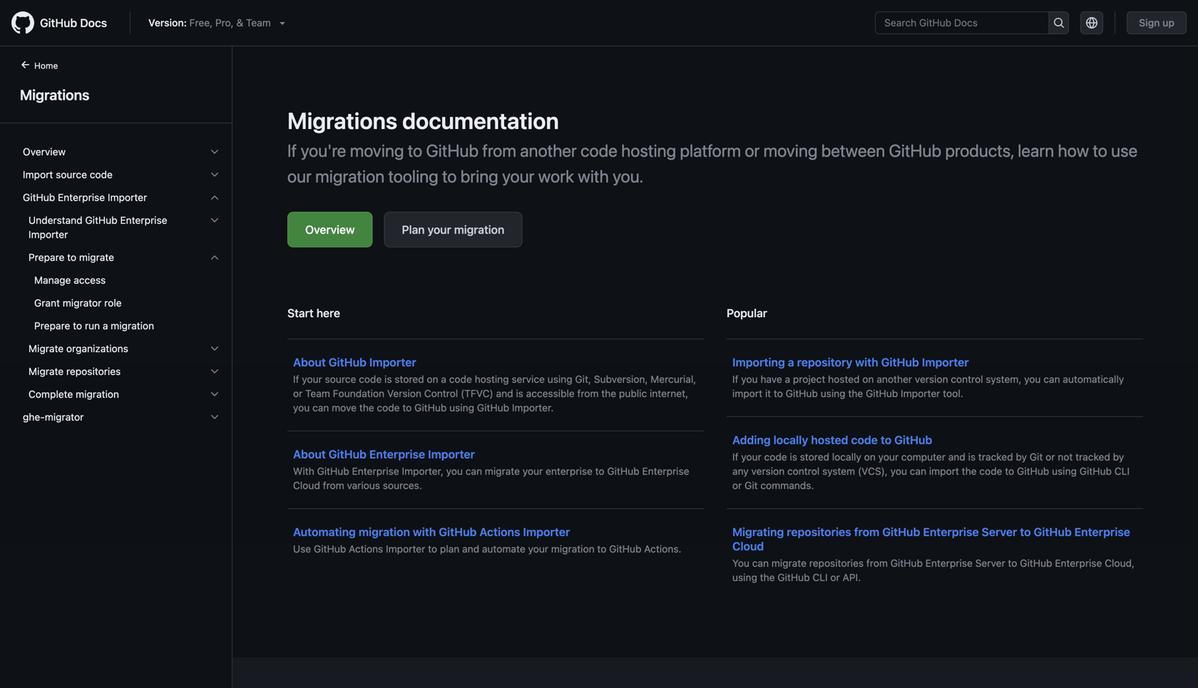 Task type: describe. For each thing, give the bounding box(es) containing it.
migrator for ghe-
[[45, 411, 84, 423]]

importer,
[[402, 466, 444, 477]]

public
[[619, 388, 647, 400]]

control inside adding locally hosted code to github if your code is stored locally on your computer and is tracked by git or not tracked by any version control system (vcs), you can import the code to github using github cli or git commands.
[[788, 466, 820, 477]]

overview button
[[17, 141, 226, 163]]

importer left tool.
[[901, 388, 941, 400]]

you inside adding locally hosted code to github if your code is stored locally on your computer and is tracked by git or not tracked by any version control system (vcs), you can import the code to github using github cli or git commands.
[[891, 466, 908, 477]]

prepare to migrate
[[29, 252, 114, 263]]

version inside importing a repository with github importer if you have a project hosted on another version control system, you can automatically import it to github using the github importer tool.
[[915, 374, 949, 385]]

to inside importing a repository with github importer if you have a project hosted on another version control system, you can automatically import it to github using the github importer tool.
[[774, 388, 783, 400]]

can inside adding locally hosted code to github if your code is stored locally on your computer and is tracked by git or not tracked by any version control system (vcs), you can import the code to github using github cli or git commands.
[[910, 466, 927, 477]]

mercurial,
[[651, 374, 697, 385]]

sc 9kayk9 0 image for understand github enterprise importer
[[209, 215, 220, 226]]

sc 9kayk9 0 image for import source code
[[209, 169, 220, 181]]

you're
[[301, 141, 346, 161]]

about github enterprise importer with github enterprise importer, you can migrate your enterprise to github enterprise cloud from various sources.
[[293, 448, 690, 492]]

1 horizontal spatial actions
[[480, 526, 521, 539]]

hosted inside adding locally hosted code to github if your code is stored locally on your computer and is tracked by git or not tracked by any version control system (vcs), you can import the code to github using github cli or git commands.
[[811, 433, 849, 447]]

understand github enterprise importer
[[29, 214, 167, 240]]

grant migrator role
[[34, 297, 122, 309]]

github enterprise importer
[[23, 192, 147, 203]]

migration down "bring"
[[454, 223, 505, 237]]

select language: current language is english image
[[1087, 17, 1098, 29]]

subversion,
[[594, 374, 648, 385]]

version
[[387, 388, 422, 400]]

migrations element
[[0, 58, 233, 687]]

foundation
[[333, 388, 385, 400]]

overview inside "link"
[[305, 223, 355, 237]]

migrate repositories button
[[17, 360, 226, 383]]

migration right automate
[[551, 543, 595, 555]]

plan your migration
[[402, 223, 505, 237]]

to inside about github importer if your source code is stored on a code hosting service using git, subversion, mercurial, or team foundation version control (tfvc) and is accessible from the public internet, you can move the code to github using github importer.
[[403, 402, 412, 414]]

1 by from the left
[[1016, 451, 1028, 463]]

access
[[74, 274, 106, 286]]

use
[[293, 543, 311, 555]]

sc 9kayk9 0 image for complete migration
[[209, 389, 220, 400]]

1 vertical spatial server
[[976, 558, 1006, 569]]

you.
[[613, 166, 644, 186]]

importer inside about github enterprise importer with github enterprise importer, you can migrate your enterprise to github enterprise cloud from various sources.
[[428, 448, 475, 461]]

version: free, pro, & team
[[148, 17, 271, 29]]

or down any
[[733, 480, 742, 492]]

complete
[[29, 389, 73, 400]]

accessible
[[526, 388, 575, 400]]

stored inside adding locally hosted code to github if your code is stored locally on your computer and is tracked by git or not tracked by any version control system (vcs), you can import the code to github using github cli or git commands.
[[800, 451, 830, 463]]

migrate organizations button
[[17, 338, 226, 360]]

2 by from the left
[[1114, 451, 1125, 463]]

scroll to top image
[[1162, 651, 1173, 663]]

or inside migrating repositories from github enterprise server to github enterprise cloud you can migrate repositories from github enterprise server to github enterprise cloud, using the github cli or api.
[[831, 572, 840, 584]]

plan your migration link
[[384, 212, 523, 248]]

migration inside 'dropdown button'
[[76, 389, 119, 400]]

your inside migrations documentation if you're moving to github from another code hosting platform or moving between github products, learn how to use our migration tooling to bring your work with you.
[[502, 166, 535, 186]]

automating migration with github actions importer use github actions importer to plan and automate your migration to github actions.
[[293, 526, 682, 555]]

importer inside about github importer if your source code is stored on a code hosting service using git, subversion, mercurial, or team foundation version control (tfvc) and is accessible from the public internet, you can move the code to github using github importer.
[[370, 356, 417, 369]]

how
[[1058, 141, 1090, 161]]

to inside dropdown button
[[67, 252, 76, 263]]

migrator for grant
[[63, 297, 102, 309]]

enterprise
[[546, 466, 593, 477]]

if inside adding locally hosted code to github if your code is stored locally on your computer and is tracked by git or not tracked by any version control system (vcs), you can import the code to github using github cli or git commands.
[[733, 451, 739, 463]]

pro,
[[215, 17, 234, 29]]

version:
[[148, 17, 187, 29]]

complete migration button
[[17, 383, 226, 406]]

free,
[[190, 17, 213, 29]]

your inside automating migration with github actions importer use github actions importer to plan and automate your migration to github actions.
[[528, 543, 549, 555]]

with inside migrations documentation if you're moving to github from another code hosting platform or moving between github products, learn how to use our migration tooling to bring your work with you.
[[578, 166, 609, 186]]

have
[[761, 374, 783, 385]]

migrations link
[[17, 84, 215, 106]]

hosted inside importing a repository with github importer if you have a project hosted on another version control system, you can automatically import it to github using the github importer tool.
[[829, 374, 860, 385]]

migrating
[[733, 526, 784, 539]]

on inside about github importer if your source code is stored on a code hosting service using git, subversion, mercurial, or team foundation version control (tfvc) and is accessible from the public internet, you can move the code to github using github importer.
[[427, 374, 439, 385]]

source inside import source code dropdown button
[[56, 169, 87, 181]]

is right computer
[[969, 451, 976, 463]]

2 tracked from the left
[[1076, 451, 1111, 463]]

migrate for migrate repositories
[[29, 366, 64, 377]]

understand
[[29, 214, 83, 226]]

migration inside prepare to migrate element
[[111, 320, 154, 332]]

control
[[424, 388, 458, 400]]

complete migration
[[29, 389, 119, 400]]

if inside migrations documentation if you're moving to github from another code hosting platform or moving between github products, learn how to use our migration tooling to bring your work with you.
[[288, 141, 297, 161]]

hosting inside migrations documentation if you're moving to github from another code hosting platform or moving between github products, learn how to use our migration tooling to bring your work with you.
[[622, 141, 677, 161]]

home
[[34, 61, 58, 71]]

migrate repositories
[[29, 366, 121, 377]]

&
[[236, 17, 243, 29]]

(vcs),
[[858, 466, 888, 477]]

here
[[317, 306, 340, 320]]

popular
[[727, 306, 768, 320]]

sign up link
[[1128, 11, 1187, 34]]

cloud,
[[1105, 558, 1135, 569]]

tooling
[[389, 166, 439, 186]]

or left not
[[1046, 451, 1056, 463]]

plan
[[440, 543, 460, 555]]

it
[[766, 388, 771, 400]]

prepare to migrate button
[[17, 246, 226, 269]]

adding locally hosted code to github if your code is stored locally on your computer and is tracked by git or not tracked by any version control system (vcs), you can import the code to github using github cli or git commands.
[[733, 433, 1130, 492]]

importer up tool.
[[922, 356, 969, 369]]

manage access
[[34, 274, 106, 286]]

and inside adding locally hosted code to github if your code is stored locally on your computer and is tracked by git or not tracked by any version control system (vcs), you can import the code to github using github cli or git commands.
[[949, 451, 966, 463]]

role
[[104, 297, 122, 309]]

you inside about github importer if your source code is stored on a code hosting service using git, subversion, mercurial, or team foundation version control (tfvc) and is accessible from the public internet, you can move the code to github using github importer.
[[293, 402, 310, 414]]

migrations documentation if you're moving to github from another code hosting platform or moving between github products, learn how to use our migration tooling to bring your work with you.
[[288, 107, 1138, 186]]

learn
[[1018, 141, 1055, 161]]

between
[[822, 141, 886, 161]]

sign up
[[1140, 17, 1175, 29]]

0 vertical spatial git
[[1030, 451, 1043, 463]]

1 tracked from the left
[[979, 451, 1014, 463]]

migrate inside dropdown button
[[79, 252, 114, 263]]

api.
[[843, 572, 861, 584]]

migrate organizations
[[29, 343, 128, 355]]

0 horizontal spatial locally
[[774, 433, 809, 447]]

another inside importing a repository with github importer if you have a project hosted on another version control system, you can automatically import it to github using the github importer tool.
[[877, 374, 913, 385]]

is up the 'commands.'
[[790, 451, 798, 463]]

sc 9kayk9 0 image for overview
[[209, 146, 220, 158]]

migration inside migrations documentation if you're moving to github from another code hosting platform or moving between github products, learn how to use our migration tooling to bring your work with you.
[[315, 166, 385, 186]]

github enterprise importer element containing understand github enterprise importer
[[11, 209, 232, 406]]

triangle down image
[[277, 17, 288, 29]]

team inside about github importer if your source code is stored on a code hosting service using git, subversion, mercurial, or team foundation version control (tfvc) and is accessible from the public internet, you can move the code to github using github importer.
[[305, 388, 330, 400]]

is up version
[[385, 374, 392, 385]]

your inside about github enterprise importer with github enterprise importer, you can migrate your enterprise to github enterprise cloud from various sources.
[[523, 466, 543, 477]]

2 moving from the left
[[764, 141, 818, 161]]

using down (tfvc) at the bottom of page
[[450, 402, 475, 414]]

0 vertical spatial server
[[982, 526, 1018, 539]]

search image
[[1054, 17, 1065, 29]]

migrate for migrate organizations
[[29, 343, 64, 355]]

bring
[[461, 166, 499, 186]]

ghe-migrator
[[23, 411, 84, 423]]

about github importer if your source code is stored on a code hosting service using git, subversion, mercurial, or team foundation version control (tfvc) and is accessible from the public internet, you can move the code to github using github importer.
[[293, 356, 697, 414]]

Search GitHub Docs search field
[[876, 12, 1049, 34]]

from inside migrations documentation if you're moving to github from another code hosting platform or moving between github products, learn how to use our migration tooling to bring your work with you.
[[483, 141, 517, 161]]

import source code
[[23, 169, 113, 181]]

system
[[823, 466, 856, 477]]

1 vertical spatial actions
[[349, 543, 383, 555]]

sign
[[1140, 17, 1161, 29]]

(tfvc)
[[461, 388, 494, 400]]

migration down sources.
[[359, 526, 410, 539]]

github enterprise importer button
[[17, 186, 226, 209]]

prepare to run a migration link
[[17, 315, 226, 338]]

and inside about github importer if your source code is stored on a code hosting service using git, subversion, mercurial, or team foundation version control (tfvc) and is accessible from the public internet, you can move the code to github using github importer.
[[496, 388, 513, 400]]

sources.
[[383, 480, 422, 492]]

hosting inside about github importer if your source code is stored on a code hosting service using git, subversion, mercurial, or team foundation version control (tfvc) and is accessible from the public internet, you can move the code to github using github importer.
[[475, 374, 509, 385]]

with inside importing a repository with github importer if you have a project hosted on another version control system, you can automatically import it to github using the github importer tool.
[[856, 356, 879, 369]]

prepare for prepare to run a migration
[[34, 320, 70, 332]]

migrating repositories from github enterprise server to github enterprise cloud you can migrate repositories from github enterprise server to github enterprise cloud, using the github cli or api.
[[733, 526, 1135, 584]]

cloud inside about github enterprise importer with github enterprise importer, you can migrate your enterprise to github enterprise cloud from various sources.
[[293, 480, 320, 492]]

the inside adding locally hosted code to github if your code is stored locally on your computer and is tracked by git or not tracked by any version control system (vcs), you can import the code to github using github cli or git commands.
[[962, 466, 977, 477]]

importing a repository with github importer if you have a project hosted on another version control system, you can automatically import it to github using the github importer tool.
[[733, 356, 1125, 400]]

cli inside migrating repositories from github enterprise server to github enterprise cloud you can migrate repositories from github enterprise server to github enterprise cloud, using the github cli or api.
[[813, 572, 828, 584]]

cloud inside migrating repositories from github enterprise server to github enterprise cloud you can migrate repositories from github enterprise server to github enterprise cloud, using the github cli or api.
[[733, 540, 764, 553]]

internet,
[[650, 388, 689, 400]]

another inside migrations documentation if you're moving to github from another code hosting platform or moving between github products, learn how to use our migration tooling to bring your work with you.
[[520, 141, 577, 161]]

you
[[733, 558, 750, 569]]

use
[[1112, 141, 1138, 161]]

grant
[[34, 297, 60, 309]]

you inside about github enterprise importer with github enterprise importer, you can migrate your enterprise to github enterprise cloud from various sources.
[[446, 466, 463, 477]]

automate
[[482, 543, 526, 555]]

github docs
[[40, 16, 107, 30]]

ghe-migrator button
[[17, 406, 226, 429]]

git,
[[575, 374, 592, 385]]

code inside dropdown button
[[90, 169, 113, 181]]

any
[[733, 466, 749, 477]]



Task type: vqa. For each thing, say whether or not it's contained in the screenshot.
the leftmost CLI
yes



Task type: locate. For each thing, give the bounding box(es) containing it.
5 sc 9kayk9 0 image from the top
[[209, 343, 220, 355]]

on up control
[[427, 374, 439, 385]]

1 vertical spatial migrator
[[45, 411, 84, 423]]

0 horizontal spatial git
[[745, 480, 758, 492]]

version up the 'commands.'
[[752, 466, 785, 477]]

and right computer
[[949, 451, 966, 463]]

0 horizontal spatial overview
[[23, 146, 66, 158]]

using inside importing a repository with github importer if you have a project hosted on another version control system, you can automatically import it to github using the github importer tool.
[[821, 388, 846, 400]]

1 horizontal spatial import
[[930, 466, 960, 477]]

0 horizontal spatial and
[[462, 543, 480, 555]]

overview down our
[[305, 223, 355, 237]]

None search field
[[876, 11, 1070, 34]]

a inside about github importer if your source code is stored on a code hosting service using git, subversion, mercurial, or team foundation version control (tfvc) and is accessible from the public internet, you can move the code to github using github importer.
[[441, 374, 447, 385]]

can inside about github enterprise importer with github enterprise importer, you can migrate your enterprise to github enterprise cloud from various sources.
[[466, 466, 482, 477]]

or left 'foundation'
[[293, 388, 303, 400]]

organizations
[[66, 343, 128, 355]]

with right repository
[[856, 356, 879, 369]]

moving up tooling
[[350, 141, 404, 161]]

1 horizontal spatial git
[[1030, 451, 1043, 463]]

0 horizontal spatial team
[[246, 17, 271, 29]]

to
[[408, 141, 423, 161], [1093, 141, 1108, 161], [442, 166, 457, 186], [67, 252, 76, 263], [73, 320, 82, 332], [774, 388, 783, 400], [403, 402, 412, 414], [881, 433, 892, 447], [596, 466, 605, 477], [1006, 466, 1015, 477], [1021, 526, 1032, 539], [428, 543, 437, 555], [598, 543, 607, 555], [1009, 558, 1018, 569]]

on for adding locally hosted code to github
[[865, 451, 876, 463]]

repositories for migrate
[[66, 366, 121, 377]]

sc 9kayk9 0 image for migrate organizations
[[209, 343, 220, 355]]

can right importer,
[[466, 466, 482, 477]]

migrator down access
[[63, 297, 102, 309]]

computer
[[902, 451, 946, 463]]

0 vertical spatial with
[[578, 166, 609, 186]]

locally right "adding"
[[774, 433, 809, 447]]

repository
[[797, 356, 853, 369]]

1 vertical spatial control
[[788, 466, 820, 477]]

actions
[[480, 526, 521, 539], [349, 543, 383, 555]]

migrate
[[29, 343, 64, 355], [29, 366, 64, 377]]

the inside importing a repository with github importer if you have a project hosted on another version control system, you can automatically import it to github using the github importer tool.
[[849, 388, 864, 400]]

and inside automating migration with github actions importer use github actions importer to plan and automate your migration to github actions.
[[462, 543, 480, 555]]

tooltip
[[1153, 643, 1182, 671]]

migrate inside "dropdown button"
[[29, 343, 64, 355]]

importer
[[108, 192, 147, 203], [29, 229, 68, 240], [370, 356, 417, 369], [922, 356, 969, 369], [901, 388, 941, 400], [428, 448, 475, 461], [523, 526, 570, 539], [386, 543, 426, 555]]

prepare to migrate element for enterprise
[[11, 246, 232, 338]]

0 horizontal spatial source
[[56, 169, 87, 181]]

2 horizontal spatial with
[[856, 356, 879, 369]]

from inside about github importer if your source code is stored on a code hosting service using git, subversion, mercurial, or team foundation version control (tfvc) and is accessible from the public internet, you can move the code to github using github importer.
[[578, 388, 599, 400]]

migrate up complete at the bottom left of the page
[[29, 366, 64, 377]]

if down start
[[293, 374, 299, 385]]

if inside about github importer if your source code is stored on a code hosting service using git, subversion, mercurial, or team foundation version control (tfvc) and is accessible from the public internet, you can move the code to github using github importer.
[[293, 374, 299, 385]]

migrator inside 'dropdown button'
[[45, 411, 84, 423]]

with left you.
[[578, 166, 609, 186]]

migration down grant migrator role link
[[111, 320, 154, 332]]

prepare to migrate element for migrate
[[11, 269, 232, 338]]

or inside about github importer if your source code is stored on a code hosting service using git, subversion, mercurial, or team foundation version control (tfvc) and is accessible from the public internet, you can move the code to github using github importer.
[[293, 388, 303, 400]]

with inside automating migration with github actions importer use github actions importer to plan and automate your migration to github actions.
[[413, 526, 436, 539]]

on right project
[[863, 374, 874, 385]]

2 github enterprise importer element from the top
[[11, 209, 232, 406]]

another
[[520, 141, 577, 161], [877, 374, 913, 385]]

actions up automate
[[480, 526, 521, 539]]

2 vertical spatial with
[[413, 526, 436, 539]]

0 horizontal spatial migrate
[[79, 252, 114, 263]]

2 vertical spatial migrate
[[772, 558, 807, 569]]

understand github enterprise importer button
[[17, 209, 226, 246]]

0 horizontal spatial control
[[788, 466, 820, 477]]

1 vertical spatial locally
[[833, 451, 862, 463]]

you down "importing"
[[742, 374, 758, 385]]

2 prepare to migrate element from the top
[[11, 269, 232, 338]]

0 vertical spatial sc 9kayk9 0 image
[[209, 252, 220, 263]]

control up tool.
[[951, 374, 984, 385]]

the inside migrating repositories from github enterprise server to github enterprise cloud you can migrate repositories from github enterprise server to github enterprise cloud, using the github cli or api.
[[760, 572, 775, 584]]

1 horizontal spatial source
[[325, 374, 356, 385]]

1 horizontal spatial migrations
[[288, 107, 398, 134]]

service
[[512, 374, 545, 385]]

github enterprise importer element containing github enterprise importer
[[11, 186, 232, 406]]

and
[[496, 388, 513, 400], [949, 451, 966, 463], [462, 543, 480, 555]]

0 horizontal spatial with
[[413, 526, 436, 539]]

1 horizontal spatial locally
[[833, 451, 862, 463]]

version up tool.
[[915, 374, 949, 385]]

start
[[288, 306, 314, 320]]

1 vertical spatial team
[[305, 388, 330, 400]]

moving left between
[[764, 141, 818, 161]]

1 vertical spatial overview
[[305, 223, 355, 237]]

on inside adding locally hosted code to github if your code is stored locally on your computer and is tracked by git or not tracked by any version control system (vcs), you can import the code to github using github cli or git commands.
[[865, 451, 876, 463]]

version inside adding locally hosted code to github if your code is stored locally on your computer and is tracked by git or not tracked by any version control system (vcs), you can import the code to github using github cli or git commands.
[[752, 466, 785, 477]]

importer.
[[512, 402, 554, 414]]

1 vertical spatial cli
[[813, 572, 828, 584]]

0 vertical spatial migrate
[[79, 252, 114, 263]]

run
[[85, 320, 100, 332]]

migrations for migrations documentation if you're moving to github from another code hosting platform or moving between github products, learn how to use our migration tooling to bring your work with you.
[[288, 107, 398, 134]]

home link
[[14, 59, 81, 73]]

with
[[578, 166, 609, 186], [856, 356, 879, 369], [413, 526, 436, 539]]

can inside migrating repositories from github enterprise server to github enterprise cloud you can migrate repositories from github enterprise server to github enterprise cloud, using the github cli or api.
[[753, 558, 769, 569]]

can right you
[[753, 558, 769, 569]]

or inside migrations documentation if you're moving to github from another code hosting platform or moving between github products, learn how to use our migration tooling to bring your work with you.
[[745, 141, 760, 161]]

importer up importer,
[[428, 448, 475, 461]]

can inside about github importer if your source code is stored on a code hosting service using git, subversion, mercurial, or team foundation version control (tfvc) and is accessible from the public internet, you can move the code to github using github importer.
[[313, 402, 329, 414]]

0 vertical spatial another
[[520, 141, 577, 161]]

0 horizontal spatial moving
[[350, 141, 404, 161]]

enterprise inside understand github enterprise importer
[[120, 214, 167, 226]]

commands.
[[761, 480, 815, 492]]

0 vertical spatial overview
[[23, 146, 66, 158]]

1 migrate from the top
[[29, 343, 64, 355]]

a up project
[[788, 356, 795, 369]]

1 vertical spatial sc 9kayk9 0 image
[[209, 366, 220, 377]]

your left work at the top
[[502, 166, 535, 186]]

1 horizontal spatial hosting
[[622, 141, 677, 161]]

1 about from the top
[[293, 356, 326, 369]]

0 vertical spatial cli
[[1115, 466, 1130, 477]]

tool.
[[943, 388, 964, 400]]

or right the platform
[[745, 141, 760, 161]]

migrate inside about github enterprise importer with github enterprise importer, you can migrate your enterprise to github enterprise cloud from various sources.
[[485, 466, 520, 477]]

source up 'foundation'
[[325, 374, 356, 385]]

1 horizontal spatial cli
[[1115, 466, 1130, 477]]

1 vertical spatial about
[[293, 448, 326, 461]]

your left enterprise
[[523, 466, 543, 477]]

0 horizontal spatial stored
[[395, 374, 424, 385]]

migrations for migrations
[[20, 86, 90, 103]]

sc 9kayk9 0 image inside prepare to migrate dropdown button
[[209, 252, 220, 263]]

1 moving from the left
[[350, 141, 404, 161]]

your
[[502, 166, 535, 186], [428, 223, 451, 237], [302, 374, 322, 385], [742, 451, 762, 463], [879, 451, 899, 463], [523, 466, 543, 477], [528, 543, 549, 555]]

importer down import source code dropdown button
[[108, 192, 147, 203]]

import inside importing a repository with github importer if you have a project hosted on another version control system, you can automatically import it to github using the github importer tool.
[[733, 388, 763, 400]]

1 vertical spatial another
[[877, 374, 913, 385]]

0 vertical spatial migrations
[[20, 86, 90, 103]]

sc 9kayk9 0 image
[[209, 252, 220, 263], [209, 366, 220, 377], [209, 389, 220, 400]]

import inside adding locally hosted code to github if your code is stored locally on your computer and is tracked by git or not tracked by any version control system (vcs), you can import the code to github using github cli or git commands.
[[930, 466, 960, 477]]

using down project
[[821, 388, 846, 400]]

the
[[602, 388, 617, 400], [849, 388, 864, 400], [360, 402, 374, 414], [962, 466, 977, 477], [760, 572, 775, 584]]

1 vertical spatial prepare
[[34, 320, 70, 332]]

import source code button
[[17, 163, 226, 186]]

overview inside dropdown button
[[23, 146, 66, 158]]

importer left plan
[[386, 543, 426, 555]]

0 horizontal spatial tracked
[[979, 451, 1014, 463]]

github enterprise importer element
[[11, 186, 232, 406], [11, 209, 232, 406]]

ghe-
[[23, 411, 45, 423]]

your up (vcs),
[[879, 451, 899, 463]]

6 sc 9kayk9 0 image from the top
[[209, 412, 220, 423]]

1 horizontal spatial cloud
[[733, 540, 764, 553]]

importer down "understand"
[[29, 229, 68, 240]]

1 vertical spatial version
[[752, 466, 785, 477]]

migration down the migrate repositories
[[76, 389, 119, 400]]

not
[[1058, 451, 1073, 463]]

0 vertical spatial migrator
[[63, 297, 102, 309]]

you
[[742, 374, 758, 385], [1025, 374, 1041, 385], [293, 402, 310, 414], [446, 466, 463, 477], [891, 466, 908, 477]]

and right plan
[[462, 543, 480, 555]]

0 horizontal spatial import
[[733, 388, 763, 400]]

0 vertical spatial source
[[56, 169, 87, 181]]

migrate inside dropdown button
[[29, 366, 64, 377]]

hosting up (tfvc) at the bottom of page
[[475, 374, 509, 385]]

if up any
[[733, 451, 739, 463]]

tracked left not
[[979, 451, 1014, 463]]

using up accessible
[[548, 374, 573, 385]]

various
[[347, 480, 380, 492]]

1 prepare to migrate element from the top
[[11, 246, 232, 338]]

2 sc 9kayk9 0 image from the top
[[209, 366, 220, 377]]

products,
[[946, 141, 1015, 161]]

your right automate
[[528, 543, 549, 555]]

hosted up system
[[811, 433, 849, 447]]

prepare to migrate element containing manage access
[[11, 269, 232, 338]]

sc 9kayk9 0 image for migrate repositories
[[209, 366, 220, 377]]

a up control
[[441, 374, 447, 385]]

and down 'service'
[[496, 388, 513, 400]]

1 horizontal spatial tracked
[[1076, 451, 1111, 463]]

control up the 'commands.'
[[788, 466, 820, 477]]

migrate up access
[[79, 252, 114, 263]]

sc 9kayk9 0 image for ghe-migrator
[[209, 412, 220, 423]]

0 vertical spatial locally
[[774, 433, 809, 447]]

overview link
[[288, 212, 373, 248]]

0 horizontal spatial version
[[752, 466, 785, 477]]

sc 9kayk9 0 image inside github enterprise importer "dropdown button"
[[209, 192, 220, 203]]

migrator inside prepare to migrate element
[[63, 297, 102, 309]]

can down computer
[[910, 466, 927, 477]]

0 horizontal spatial cli
[[813, 572, 828, 584]]

importer inside "dropdown button"
[[108, 192, 147, 203]]

our
[[288, 166, 312, 186]]

using down not
[[1053, 466, 1077, 477]]

server
[[982, 526, 1018, 539], [976, 558, 1006, 569]]

from inside about github enterprise importer with github enterprise importer, you can migrate your enterprise to github enterprise cloud from various sources.
[[323, 480, 344, 492]]

1 github enterprise importer element from the top
[[11, 186, 232, 406]]

0 horizontal spatial another
[[520, 141, 577, 161]]

or
[[745, 141, 760, 161], [293, 388, 303, 400], [1046, 451, 1056, 463], [733, 480, 742, 492], [831, 572, 840, 584]]

migration
[[315, 166, 385, 186], [454, 223, 505, 237], [111, 320, 154, 332], [76, 389, 119, 400], [359, 526, 410, 539], [551, 543, 595, 555]]

2 migrate from the top
[[29, 366, 64, 377]]

2 sc 9kayk9 0 image from the top
[[209, 169, 220, 181]]

1 horizontal spatial control
[[951, 374, 984, 385]]

migrations up the you're
[[288, 107, 398, 134]]

git
[[1030, 451, 1043, 463], [745, 480, 758, 492]]

import left the "it"
[[733, 388, 763, 400]]

0 horizontal spatial cloud
[[293, 480, 320, 492]]

cloud down with
[[293, 480, 320, 492]]

2 horizontal spatial and
[[949, 451, 966, 463]]

enterprise
[[58, 192, 105, 203], [120, 214, 167, 226], [370, 448, 425, 461], [352, 466, 399, 477], [642, 466, 690, 477], [924, 526, 979, 539], [1075, 526, 1131, 539], [926, 558, 973, 569], [1056, 558, 1103, 569]]

sc 9kayk9 0 image for github enterprise importer
[[209, 192, 220, 203]]

is
[[385, 374, 392, 385], [516, 388, 524, 400], [790, 451, 798, 463], [969, 451, 976, 463]]

2 vertical spatial sc 9kayk9 0 image
[[209, 389, 220, 400]]

migrate down migrating
[[772, 558, 807, 569]]

can
[[1044, 374, 1061, 385], [313, 402, 329, 414], [466, 466, 482, 477], [910, 466, 927, 477], [753, 558, 769, 569]]

1 horizontal spatial migrate
[[485, 466, 520, 477]]

sc 9kayk9 0 image inside "understand github enterprise importer" dropdown button
[[209, 215, 220, 226]]

overview up import
[[23, 146, 66, 158]]

sc 9kayk9 0 image inside complete migration 'dropdown button'
[[209, 389, 220, 400]]

migrator down complete migration on the bottom of page
[[45, 411, 84, 423]]

prepare inside dropdown button
[[29, 252, 64, 263]]

plan
[[402, 223, 425, 237]]

0 vertical spatial hosting
[[622, 141, 677, 161]]

1 horizontal spatial stored
[[800, 451, 830, 463]]

you right system,
[[1025, 374, 1041, 385]]

1 horizontal spatial another
[[877, 374, 913, 385]]

github inside understand github enterprise importer
[[85, 214, 117, 226]]

code inside migrations documentation if you're moving to github from another code hosting platform or moving between github products, learn how to use our migration tooling to bring your work with you.
[[581, 141, 618, 161]]

cli inside adding locally hosted code to github if your code is stored locally on your computer and is tracked by git or not tracked by any version control system (vcs), you can import the code to github using github cli or git commands.
[[1115, 466, 1130, 477]]

0 vertical spatial cloud
[[293, 480, 320, 492]]

a
[[103, 320, 108, 332], [788, 356, 795, 369], [441, 374, 447, 385], [785, 374, 791, 385]]

migrate inside migrating repositories from github enterprise server to github enterprise cloud you can migrate repositories from github enterprise server to github enterprise cloud, using the github cli or api.
[[772, 558, 807, 569]]

stored up system
[[800, 451, 830, 463]]

tracked right not
[[1076, 451, 1111, 463]]

using inside adding locally hosted code to github if your code is stored locally on your computer and is tracked by git or not tracked by any version control system (vcs), you can import the code to github using github cli or git commands.
[[1053, 466, 1077, 477]]

1 vertical spatial migrations
[[288, 107, 398, 134]]

by right not
[[1114, 451, 1125, 463]]

hosting
[[622, 141, 677, 161], [475, 374, 509, 385]]

importer up automate
[[523, 526, 570, 539]]

your down "adding"
[[742, 451, 762, 463]]

control
[[951, 374, 984, 385], [788, 466, 820, 477]]

1 horizontal spatial moving
[[764, 141, 818, 161]]

1 vertical spatial import
[[930, 466, 960, 477]]

3 sc 9kayk9 0 image from the top
[[209, 192, 220, 203]]

sc 9kayk9 0 image inside import source code dropdown button
[[209, 169, 220, 181]]

0 vertical spatial repositories
[[66, 366, 121, 377]]

2 vertical spatial and
[[462, 543, 480, 555]]

about inside about github importer if your source code is stored on a code hosting service using git, subversion, mercurial, or team foundation version control (tfvc) and is accessible from the public internet, you can move the code to github using github importer.
[[293, 356, 326, 369]]

1 horizontal spatial and
[[496, 388, 513, 400]]

0 horizontal spatial actions
[[349, 543, 383, 555]]

0 vertical spatial actions
[[480, 526, 521, 539]]

by left not
[[1016, 451, 1028, 463]]

1 sc 9kayk9 0 image from the top
[[209, 146, 220, 158]]

can left move
[[313, 402, 329, 414]]

system,
[[986, 374, 1022, 385]]

using down you
[[733, 572, 758, 584]]

if inside importing a repository with github importer if you have a project hosted on another version control system, you can automatically import it to github using the github importer tool.
[[733, 374, 739, 385]]

about up with
[[293, 448, 326, 461]]

automatically
[[1063, 374, 1125, 385]]

importing
[[733, 356, 785, 369]]

automating
[[293, 526, 356, 539]]

0 horizontal spatial migrations
[[20, 86, 90, 103]]

about inside about github enterprise importer with github enterprise importer, you can migrate your enterprise to github enterprise cloud from various sources.
[[293, 448, 326, 461]]

enterprise inside "dropdown button"
[[58, 192, 105, 203]]

source inside about github importer if your source code is stored on a code hosting service using git, subversion, mercurial, or team foundation version control (tfvc) and is accessible from the public internet, you can move the code to github using github importer.
[[325, 374, 356, 385]]

github inside "dropdown button"
[[23, 192, 55, 203]]

or left api.
[[831, 572, 840, 584]]

a right have
[[785, 374, 791, 385]]

1 horizontal spatial team
[[305, 388, 330, 400]]

grant migrator role link
[[17, 292, 226, 315]]

2 about from the top
[[293, 448, 326, 461]]

repositories inside dropdown button
[[66, 366, 121, 377]]

0 vertical spatial control
[[951, 374, 984, 385]]

adding
[[733, 433, 771, 447]]

prepare for prepare to migrate
[[29, 252, 64, 263]]

a right run
[[103, 320, 108, 332]]

start here
[[288, 306, 340, 320]]

prepare down grant
[[34, 320, 70, 332]]

3 sc 9kayk9 0 image from the top
[[209, 389, 220, 400]]

can inside importing a repository with github importer if you have a project hosted on another version control system, you can automatically import it to github using the github importer tool.
[[1044, 374, 1061, 385]]

your down start here
[[302, 374, 322, 385]]

control inside importing a repository with github importer if you have a project hosted on another version control system, you can automatically import it to github using the github importer tool.
[[951, 374, 984, 385]]

your inside about github importer if your source code is stored on a code hosting service using git, subversion, mercurial, or team foundation version control (tfvc) and is accessible from the public internet, you can move the code to github using github importer.
[[302, 374, 322, 385]]

overview
[[23, 146, 66, 158], [305, 223, 355, 237]]

1 vertical spatial git
[[745, 480, 758, 492]]

prepare up "manage"
[[29, 252, 64, 263]]

by
[[1016, 451, 1028, 463], [1114, 451, 1125, 463]]

docs
[[80, 16, 107, 30]]

locally up system
[[833, 451, 862, 463]]

1 horizontal spatial version
[[915, 374, 949, 385]]

git left not
[[1030, 451, 1043, 463]]

cloud down migrating
[[733, 540, 764, 553]]

sc 9kayk9 0 image
[[209, 146, 220, 158], [209, 169, 220, 181], [209, 192, 220, 203], [209, 215, 220, 226], [209, 343, 220, 355], [209, 412, 220, 423]]

importer up version
[[370, 356, 417, 369]]

source up 'github enterprise importer'
[[56, 169, 87, 181]]

work
[[539, 166, 574, 186]]

you right importer,
[[446, 466, 463, 477]]

sc 9kayk9 0 image for prepare to migrate
[[209, 252, 220, 263]]

repositories for migrating
[[787, 526, 852, 539]]

0 vertical spatial migrate
[[29, 343, 64, 355]]

actions down automating
[[349, 543, 383, 555]]

1 sc 9kayk9 0 image from the top
[[209, 252, 220, 263]]

0 horizontal spatial hosting
[[475, 374, 509, 385]]

on for importing a repository with github importer
[[863, 374, 874, 385]]

0 vertical spatial about
[[293, 356, 326, 369]]

1 horizontal spatial with
[[578, 166, 609, 186]]

hosting up you.
[[622, 141, 677, 161]]

about down start here
[[293, 356, 326, 369]]

code
[[581, 141, 618, 161], [90, 169, 113, 181], [359, 374, 382, 385], [449, 374, 472, 385], [377, 402, 400, 414], [852, 433, 878, 447], [765, 451, 788, 463], [980, 466, 1003, 477]]

sc 9kayk9 0 image inside the migrate organizations "dropdown button"
[[209, 343, 220, 355]]

is down 'service'
[[516, 388, 524, 400]]

importer inside understand github enterprise importer
[[29, 229, 68, 240]]

0 vertical spatial version
[[915, 374, 949, 385]]

2 horizontal spatial migrate
[[772, 558, 807, 569]]

import down computer
[[930, 466, 960, 477]]

import
[[23, 169, 53, 181]]

manage access link
[[17, 269, 226, 292]]

your right plan
[[428, 223, 451, 237]]

with down sources.
[[413, 526, 436, 539]]

you left move
[[293, 402, 310, 414]]

0 vertical spatial stored
[[395, 374, 424, 385]]

1 vertical spatial repositories
[[787, 526, 852, 539]]

using inside migrating repositories from github enterprise server to github enterprise cloud you can migrate repositories from github enterprise server to github enterprise cloud, using the github cli or api.
[[733, 572, 758, 584]]

0 vertical spatial import
[[733, 388, 763, 400]]

0 vertical spatial hosted
[[829, 374, 860, 385]]

1 vertical spatial cloud
[[733, 540, 764, 553]]

project
[[793, 374, 826, 385]]

0 horizontal spatial by
[[1016, 451, 1028, 463]]

about for about github importer
[[293, 356, 326, 369]]

1 vertical spatial with
[[856, 356, 879, 369]]

platform
[[680, 141, 741, 161]]

migrations inside migrations documentation if you're moving to github from another code hosting platform or moving between github products, learn how to use our migration tooling to bring your work with you.
[[288, 107, 398, 134]]

prepare to run a migration
[[34, 320, 154, 332]]

using
[[548, 374, 573, 385], [821, 388, 846, 400], [450, 402, 475, 414], [1053, 466, 1077, 477], [733, 572, 758, 584]]

from
[[483, 141, 517, 161], [578, 388, 599, 400], [323, 480, 344, 492], [855, 526, 880, 539], [867, 558, 888, 569]]

actions.
[[644, 543, 682, 555]]

4 sc 9kayk9 0 image from the top
[[209, 215, 220, 226]]

0 vertical spatial prepare
[[29, 252, 64, 263]]

migrate up the migrate repositories
[[29, 343, 64, 355]]

sc 9kayk9 0 image inside ghe-migrator 'dropdown button'
[[209, 412, 220, 423]]

sc 9kayk9 0 image inside migrate repositories dropdown button
[[209, 366, 220, 377]]

you right (vcs),
[[891, 466, 908, 477]]

team
[[246, 17, 271, 29], [305, 388, 330, 400]]

1 vertical spatial source
[[325, 374, 356, 385]]

2 vertical spatial repositories
[[810, 558, 864, 569]]

to inside about github enterprise importer with github enterprise importer, you can migrate your enterprise to github enterprise cloud from various sources.
[[596, 466, 605, 477]]

github
[[40, 16, 77, 30], [426, 141, 479, 161], [889, 141, 942, 161], [23, 192, 55, 203], [85, 214, 117, 226], [329, 356, 367, 369], [882, 356, 920, 369], [786, 388, 818, 400], [866, 388, 899, 400], [415, 402, 447, 414], [477, 402, 510, 414], [895, 433, 933, 447], [329, 448, 367, 461], [317, 466, 349, 477], [607, 466, 640, 477], [1018, 466, 1050, 477], [1080, 466, 1112, 477], [439, 526, 477, 539], [883, 526, 921, 539], [1034, 526, 1072, 539], [314, 543, 346, 555], [610, 543, 642, 555], [891, 558, 923, 569], [1021, 558, 1053, 569], [778, 572, 810, 584]]

manage
[[34, 274, 71, 286]]

moving
[[350, 141, 404, 161], [764, 141, 818, 161]]

1 vertical spatial hosting
[[475, 374, 509, 385]]

1 vertical spatial migrate
[[29, 366, 64, 377]]

team right &
[[246, 17, 271, 29]]

0 vertical spatial and
[[496, 388, 513, 400]]

sc 9kayk9 0 image inside overview dropdown button
[[209, 146, 220, 158]]

on up (vcs),
[[865, 451, 876, 463]]

1 vertical spatial stored
[[800, 451, 830, 463]]

1 vertical spatial migrate
[[485, 466, 520, 477]]

1 horizontal spatial by
[[1114, 451, 1125, 463]]

prepare to migrate element containing prepare to migrate
[[11, 246, 232, 338]]

prepare to migrate element
[[11, 246, 232, 338], [11, 269, 232, 338]]

up
[[1163, 17, 1175, 29]]

about for about github enterprise importer
[[293, 448, 326, 461]]

1 vertical spatial hosted
[[811, 433, 849, 447]]

team left 'foundation'
[[305, 388, 330, 400]]

migrate left enterprise
[[485, 466, 520, 477]]

1 vertical spatial and
[[949, 451, 966, 463]]

version
[[915, 374, 949, 385], [752, 466, 785, 477]]

0 vertical spatial team
[[246, 17, 271, 29]]

stored inside about github importer if your source code is stored on a code hosting service using git, subversion, mercurial, or team foundation version control (tfvc) and is accessible from the public internet, you can move the code to github using github importer.
[[395, 374, 424, 385]]

if up our
[[288, 141, 297, 161]]

on inside importing a repository with github importer if you have a project hosted on another version control system, you can automatically import it to github using the github importer tool.
[[863, 374, 874, 385]]



